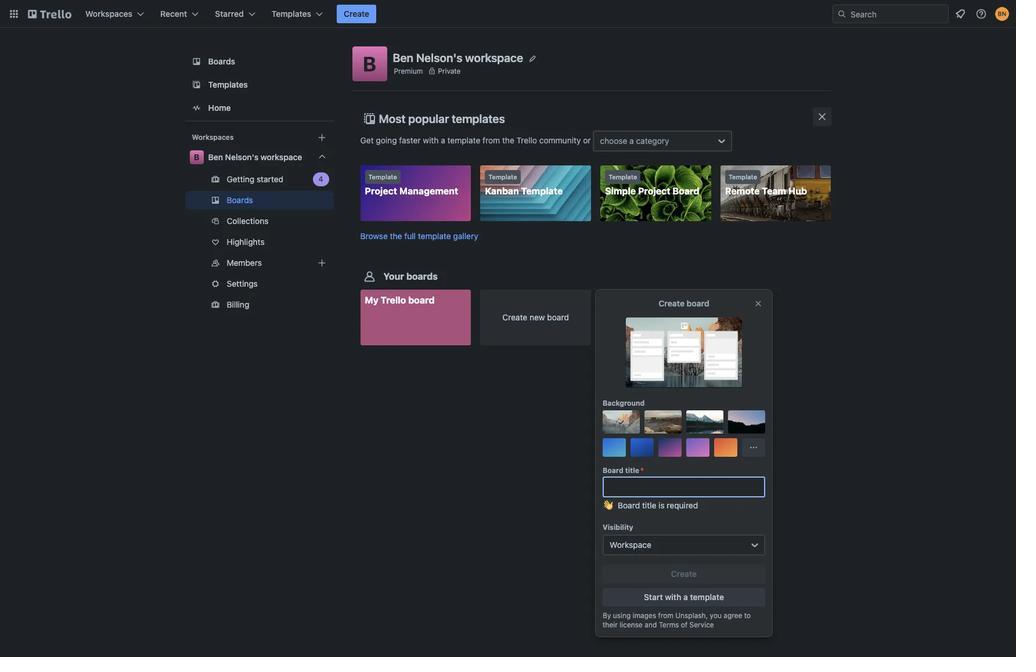 Task type: describe. For each thing, give the bounding box(es) containing it.
primary element
[[0, 0, 1017, 28]]

add image
[[315, 256, 329, 270]]

forward image
[[331, 173, 345, 187]]

home image
[[190, 101, 204, 115]]

0 horizontal spatial a
[[441, 135, 446, 145]]

agree
[[724, 612, 743, 621]]

going
[[376, 135, 397, 145]]

images
[[633, 612, 657, 621]]

new
[[530, 313, 545, 323]]

by using images from unsplash, you agree to their
[[603, 612, 751, 630]]

settings
[[227, 279, 258, 289]]

browse the full template gallery link
[[361, 231, 479, 241]]

members link
[[185, 254, 334, 273]]

start
[[644, 593, 663, 603]]

by
[[603, 612, 611, 621]]

create for the rightmost create button
[[672, 569, 697, 579]]

recent button
[[153, 5, 206, 23]]

faster
[[399, 135, 421, 145]]

search image
[[838, 9, 847, 19]]

get
[[361, 135, 374, 145]]

template simple project board
[[605, 173, 700, 196]]

remote
[[726, 186, 760, 196]]

getting
[[227, 174, 255, 184]]

starred button
[[208, 5, 262, 23]]

of
[[681, 621, 688, 630]]

started
[[257, 174, 284, 184]]

0 horizontal spatial the
[[390, 231, 402, 241]]

template for simple
[[609, 173, 638, 181]]

highlights
[[227, 237, 265, 247]]

start with a template button
[[603, 589, 766, 607]]

getting started
[[227, 174, 284, 184]]

create button inside primary element
[[337, 5, 377, 23]]

team
[[762, 186, 787, 196]]

b inside button
[[363, 52, 376, 76]]

get going faster with a template from the trello community or
[[361, 135, 593, 145]]

2 boards link from the top
[[185, 191, 334, 210]]

1 vertical spatial board
[[603, 467, 624, 475]]

private
[[438, 67, 461, 75]]

template remote team hub
[[726, 173, 808, 196]]

browse
[[361, 231, 388, 241]]

back to home image
[[28, 5, 71, 23]]

0 horizontal spatial ben nelson's workspace
[[208, 152, 302, 162]]

board for create new board
[[548, 313, 569, 323]]

template for kanban
[[489, 173, 517, 181]]

from inside by using images from unsplash, you agree to their
[[659, 612, 674, 621]]

most popular templates
[[379, 112, 505, 126]]

collections
[[227, 216, 269, 226]]

my trello board
[[365, 295, 435, 306]]

my
[[365, 295, 379, 306]]

create a workspace image
[[315, 131, 329, 145]]

templates link
[[185, 74, 334, 95]]

hub
[[789, 186, 808, 196]]

1 horizontal spatial ben
[[393, 51, 414, 64]]

or
[[583, 135, 591, 145]]

gallery
[[453, 231, 479, 241]]

board inside template simple project board
[[673, 186, 700, 196]]

workspaces button
[[78, 5, 151, 23]]

Search field
[[847, 5, 949, 23]]

a inside button
[[684, 593, 688, 603]]

visibility
[[603, 524, 634, 532]]

you
[[710, 612, 722, 621]]

their
[[603, 621, 618, 630]]

0 horizontal spatial b
[[194, 152, 199, 162]]

create new board
[[503, 313, 569, 323]]

template for start with a template
[[691, 593, 725, 603]]

templates inside dropdown button
[[272, 9, 311, 19]]

1 horizontal spatial nelson's
[[416, 51, 463, 64]]

community
[[540, 135, 581, 145]]

with inside start with a template button
[[665, 593, 682, 603]]

license link
[[620, 621, 643, 630]]

2 vertical spatial board
[[618, 501, 640, 511]]

1 vertical spatial title
[[643, 501, 657, 511]]

unsplash,
[[676, 612, 708, 621]]

background
[[603, 399, 645, 408]]

popular
[[409, 112, 449, 126]]

b button
[[352, 46, 387, 81]]

0 horizontal spatial from
[[483, 135, 500, 145]]

1 horizontal spatial workspaces
[[192, 133, 234, 142]]

highlights link
[[185, 233, 334, 252]]

choose
[[600, 136, 628, 146]]

management
[[400, 186, 459, 196]]

0 horizontal spatial title
[[626, 467, 640, 475]]

1 horizontal spatial trello
[[517, 135, 537, 145]]

ben nelson (bennelson96) image
[[996, 7, 1010, 21]]



Task type: vqa. For each thing, say whether or not it's contained in the screenshot.
"Bob Builder (bobbuilder40)" image
no



Task type: locate. For each thing, give the bounding box(es) containing it.
0 vertical spatial create button
[[337, 5, 377, 23]]

template down 'going'
[[369, 173, 397, 181]]

1 boards link from the top
[[185, 51, 334, 72]]

template up remote
[[729, 173, 758, 181]]

your
[[384, 271, 404, 282]]

0 vertical spatial ben nelson's workspace
[[393, 51, 524, 64]]

from up license and terms of service
[[659, 612, 674, 621]]

workspace up started
[[261, 152, 302, 162]]

create button up start with a template
[[603, 565, 766, 584]]

close popover image
[[754, 299, 763, 309]]

template for browse the full template gallery
[[418, 231, 451, 241]]

nelson's up the getting
[[225, 152, 259, 162]]

workspace
[[610, 540, 652, 550]]

project inside 'template project management'
[[365, 186, 397, 196]]

0 vertical spatial title
[[626, 467, 640, 475]]

workspaces
[[85, 9, 133, 19], [192, 133, 234, 142]]

board right 👋
[[618, 501, 640, 511]]

browse the full template gallery
[[361, 231, 479, 241]]

create button
[[337, 5, 377, 23], [603, 565, 766, 584]]

1 vertical spatial workspace
[[261, 152, 302, 162]]

billing
[[227, 300, 249, 310]]

board title *
[[603, 467, 644, 475]]

template inside the template remote team hub
[[729, 173, 758, 181]]

license
[[620, 621, 643, 630]]

ben up premium
[[393, 51, 414, 64]]

1 horizontal spatial create button
[[603, 565, 766, 584]]

workspaces inside "dropdown button"
[[85, 9, 133, 19]]

project right simple on the top of page
[[639, 186, 671, 196]]

project right forward image
[[365, 186, 397, 196]]

billing link
[[185, 296, 334, 314]]

1 horizontal spatial workspace
[[465, 51, 524, 64]]

template
[[369, 173, 397, 181], [489, 173, 517, 181], [609, 173, 638, 181], [729, 173, 758, 181], [522, 186, 563, 196]]

create for create new board
[[503, 313, 528, 323]]

using
[[613, 612, 631, 621]]

board left *
[[603, 467, 624, 475]]

ben nelson's workspace up getting started
[[208, 152, 302, 162]]

1 vertical spatial ben
[[208, 152, 223, 162]]

1 horizontal spatial with
[[665, 593, 682, 603]]

0 horizontal spatial ben
[[208, 152, 223, 162]]

starred
[[215, 9, 244, 19]]

create
[[344, 9, 370, 19], [659, 299, 685, 309], [503, 313, 528, 323], [672, 569, 697, 579]]

template for project
[[369, 173, 397, 181]]

create inside primary element
[[344, 9, 370, 19]]

create for create board
[[659, 299, 685, 309]]

1 vertical spatial ben nelson's workspace
[[208, 152, 302, 162]]

terms of service link
[[659, 621, 715, 630]]

template up you
[[691, 593, 725, 603]]

0 horizontal spatial nelson's
[[225, 152, 259, 162]]

to
[[745, 612, 751, 621]]

ben down home
[[208, 152, 223, 162]]

template project management
[[365, 173, 459, 196]]

home
[[208, 103, 231, 113]]

0 horizontal spatial board
[[409, 295, 435, 306]]

👋 board title is required
[[603, 501, 699, 511]]

None text field
[[603, 477, 766, 498]]

1 horizontal spatial from
[[659, 612, 674, 621]]

1 vertical spatial template
[[418, 231, 451, 241]]

create board
[[659, 299, 710, 309]]

0 vertical spatial workspaces
[[85, 9, 133, 19]]

template up simple on the top of page
[[609, 173, 638, 181]]

template right the kanban
[[522, 186, 563, 196]]

title left *
[[626, 467, 640, 475]]

1 horizontal spatial ben nelson's workspace
[[393, 51, 524, 64]]

a right choose
[[630, 136, 634, 146]]

board for my trello board
[[409, 295, 435, 306]]

0 vertical spatial with
[[423, 135, 439, 145]]

choose a category
[[600, 136, 670, 146]]

full
[[405, 231, 416, 241]]

0 vertical spatial trello
[[517, 135, 537, 145]]

premium
[[394, 67, 423, 75]]

is
[[659, 501, 665, 511]]

board image
[[190, 55, 204, 69]]

a up 'unsplash,'
[[684, 593, 688, 603]]

settings link
[[185, 275, 334, 293]]

members
[[227, 258, 262, 268]]

with right faster on the top
[[423, 135, 439, 145]]

trello
[[517, 135, 537, 145], [381, 295, 406, 306]]

open information menu image
[[976, 8, 988, 20]]

boards link up templates link
[[185, 51, 334, 72]]

boards
[[208, 56, 235, 66], [227, 195, 253, 205]]

1 horizontal spatial templates
[[272, 9, 311, 19]]

template inside template simple project board
[[609, 173, 638, 181]]

4
[[319, 175, 323, 184]]

1 horizontal spatial project
[[639, 186, 671, 196]]

a down most popular templates
[[441, 135, 446, 145]]

boards for 2nd boards link from the top of the page
[[227, 195, 253, 205]]

2 horizontal spatial board
[[687, 299, 710, 309]]

0 horizontal spatial trello
[[381, 295, 406, 306]]

with right start
[[665, 593, 682, 603]]

2 project from the left
[[639, 186, 671, 196]]

ben
[[393, 51, 414, 64], [208, 152, 223, 162]]

1 vertical spatial workspaces
[[192, 133, 234, 142]]

1 horizontal spatial title
[[643, 501, 657, 511]]

project
[[365, 186, 397, 196], [639, 186, 671, 196]]

the left "full"
[[390, 231, 402, 241]]

boards right board icon
[[208, 56, 235, 66]]

template kanban template
[[485, 173, 563, 196]]

2 vertical spatial template
[[691, 593, 725, 603]]

ben nelson's workspace
[[393, 51, 524, 64], [208, 152, 302, 162]]

0 vertical spatial board
[[673, 186, 700, 196]]

0 vertical spatial boards
[[208, 56, 235, 66]]

template up the kanban
[[489, 173, 517, 181]]

1 horizontal spatial b
[[363, 52, 376, 76]]

template inside 'template project management'
[[369, 173, 397, 181]]

0 vertical spatial ben
[[393, 51, 414, 64]]

templates
[[452, 112, 505, 126]]

1 horizontal spatial a
[[630, 136, 634, 146]]

category
[[637, 136, 670, 146]]

boards link
[[185, 51, 334, 72], [185, 191, 334, 210]]

template board image
[[190, 78, 204, 92]]

0 horizontal spatial templates
[[208, 80, 248, 89]]

board left remote
[[673, 186, 700, 196]]

kanban
[[485, 186, 519, 196]]

2 horizontal spatial a
[[684, 593, 688, 603]]

create button up the b button
[[337, 5, 377, 23]]

title left the is
[[643, 501, 657, 511]]

1 vertical spatial b
[[194, 152, 199, 162]]

0 horizontal spatial workspaces
[[85, 9, 133, 19]]

b
[[363, 52, 376, 76], [194, 152, 199, 162]]

0 vertical spatial the
[[503, 135, 515, 145]]

trello left the community
[[517, 135, 537, 145]]

1 vertical spatial create button
[[603, 565, 766, 584]]

board
[[409, 295, 435, 306], [687, 299, 710, 309], [548, 313, 569, 323]]

your boards
[[384, 271, 438, 282]]

b left premium
[[363, 52, 376, 76]]

my trello board link
[[361, 290, 471, 346]]

board
[[673, 186, 700, 196], [603, 467, 624, 475], [618, 501, 640, 511]]

0 vertical spatial b
[[363, 52, 376, 76]]

1 vertical spatial boards link
[[185, 191, 334, 210]]

👋
[[603, 501, 614, 511]]

0 vertical spatial boards link
[[185, 51, 334, 72]]

*
[[641, 467, 644, 475]]

boards down the getting
[[227, 195, 253, 205]]

0 horizontal spatial with
[[423, 135, 439, 145]]

template down templates
[[448, 135, 481, 145]]

0 vertical spatial template
[[448, 135, 481, 145]]

collections link
[[185, 212, 334, 231]]

start with a template
[[644, 593, 725, 603]]

1 project from the left
[[365, 186, 397, 196]]

most
[[379, 112, 406, 126]]

a
[[441, 135, 446, 145], [630, 136, 634, 146], [684, 593, 688, 603]]

trello inside my trello board link
[[381, 295, 406, 306]]

with
[[423, 135, 439, 145], [665, 593, 682, 603]]

the
[[503, 135, 515, 145], [390, 231, 402, 241]]

the down templates
[[503, 135, 515, 145]]

workspace
[[465, 51, 524, 64], [261, 152, 302, 162]]

license and terms of service
[[620, 621, 715, 630]]

wave image
[[603, 500, 614, 517]]

1 vertical spatial with
[[665, 593, 682, 603]]

1 vertical spatial boards
[[227, 195, 253, 205]]

ben nelson's workspace up private
[[393, 51, 524, 64]]

required
[[667, 501, 699, 511]]

background element
[[603, 411, 766, 457]]

0 horizontal spatial create button
[[337, 5, 377, 23]]

template right "full"
[[418, 231, 451, 241]]

from down templates
[[483, 135, 500, 145]]

0 vertical spatial templates
[[272, 9, 311, 19]]

home link
[[185, 98, 334, 119]]

nelson's
[[416, 51, 463, 64], [225, 152, 259, 162]]

templates
[[272, 9, 311, 19], [208, 80, 248, 89]]

template
[[448, 135, 481, 145], [418, 231, 451, 241], [691, 593, 725, 603]]

1 horizontal spatial board
[[548, 313, 569, 323]]

terms
[[659, 621, 679, 630]]

1 horizontal spatial the
[[503, 135, 515, 145]]

0 vertical spatial from
[[483, 135, 500, 145]]

1 vertical spatial the
[[390, 231, 402, 241]]

service
[[690, 621, 715, 630]]

templates button
[[265, 5, 330, 23]]

trello right my
[[381, 295, 406, 306]]

b down home image
[[194, 152, 199, 162]]

boards link up collections link
[[185, 191, 334, 210]]

recent
[[160, 9, 187, 19]]

from
[[483, 135, 500, 145], [659, 612, 674, 621]]

simple
[[605, 186, 636, 196]]

custom image image
[[617, 418, 626, 427]]

0 horizontal spatial workspace
[[261, 152, 302, 162]]

0 notifications image
[[954, 7, 968, 21]]

boards
[[407, 271, 438, 282]]

template inside button
[[691, 593, 725, 603]]

workspace down primary element
[[465, 51, 524, 64]]

project inside template simple project board
[[639, 186, 671, 196]]

0 vertical spatial nelson's
[[416, 51, 463, 64]]

and
[[645, 621, 657, 630]]

0 horizontal spatial project
[[365, 186, 397, 196]]

1 vertical spatial templates
[[208, 80, 248, 89]]

1 vertical spatial from
[[659, 612, 674, 621]]

templates up home
[[208, 80, 248, 89]]

nelson's up private
[[416, 51, 463, 64]]

title
[[626, 467, 640, 475], [643, 501, 657, 511]]

1 vertical spatial trello
[[381, 295, 406, 306]]

templates right starred dropdown button
[[272, 9, 311, 19]]

boards for first boards link
[[208, 56, 235, 66]]

1 vertical spatial nelson's
[[225, 152, 259, 162]]

0 vertical spatial workspace
[[465, 51, 524, 64]]

template for remote
[[729, 173, 758, 181]]

switch to… image
[[8, 8, 20, 20]]



